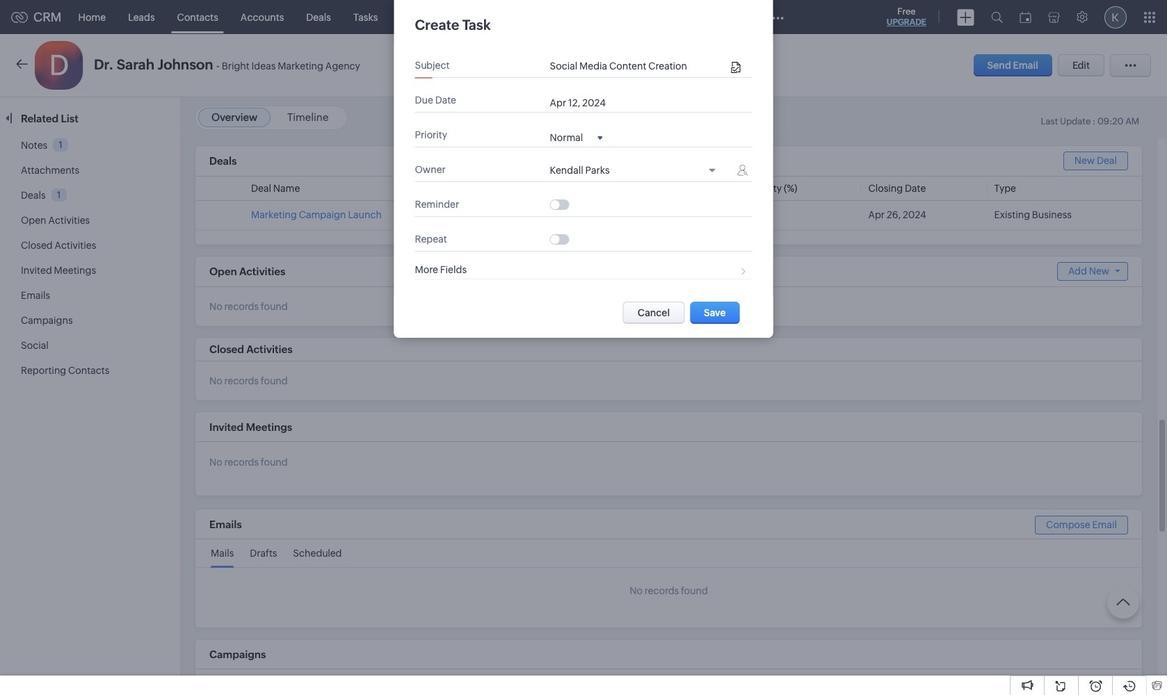 Task type: locate. For each thing, give the bounding box(es) containing it.
deal name link
[[251, 183, 300, 194]]

deals link down "attachments" link
[[21, 190, 46, 201]]

marketing campaign launch
[[251, 209, 382, 221]]

new inside new deal link
[[1075, 155, 1095, 166]]

1 horizontal spatial emails
[[209, 519, 242, 531]]

0 horizontal spatial date
[[435, 95, 456, 106]]

launch
[[348, 209, 382, 221]]

0 horizontal spatial email
[[1014, 60, 1039, 71]]

closed activities
[[21, 240, 96, 251], [209, 344, 293, 356]]

0 vertical spatial date
[[435, 95, 456, 106]]

scheduled
[[293, 548, 342, 559]]

compose
[[1047, 520, 1091, 531]]

home link
[[67, 0, 117, 34]]

2 vertical spatial meetings
[[246, 422, 292, 433]]

new deal link
[[1064, 152, 1129, 170]]

marketing
[[278, 61, 324, 72], [251, 209, 297, 221]]

10,000.00
[[492, 209, 540, 221]]

1 horizontal spatial deal
[[1097, 155, 1118, 166]]

owner
[[415, 164, 446, 175]]

related
[[21, 113, 59, 125]]

0 vertical spatial deal
[[1097, 155, 1118, 166]]

email right compose
[[1093, 520, 1118, 531]]

invited meetings
[[21, 265, 96, 276], [209, 422, 292, 433]]

no records found
[[209, 301, 288, 312], [209, 376, 288, 387], [209, 457, 288, 468], [630, 586, 708, 597]]

marketing down deal name link
[[251, 209, 297, 221]]

1
[[59, 140, 63, 150], [57, 190, 61, 200]]

1 horizontal spatial date
[[905, 183, 926, 194]]

0 horizontal spatial invited meetings
[[21, 265, 96, 276]]

1 vertical spatial closed activities
[[209, 344, 293, 356]]

stage link
[[607, 183, 634, 194]]

1 horizontal spatial campaigns
[[209, 649, 266, 661]]

leads link
[[117, 0, 166, 34]]

deals
[[306, 11, 331, 23], [209, 155, 237, 167], [21, 190, 46, 201]]

0 vertical spatial contacts
[[177, 11, 218, 23]]

1 horizontal spatial open activities
[[209, 266, 286, 278]]

email for send email
[[1014, 60, 1039, 71]]

email inside button
[[1014, 60, 1039, 71]]

send
[[988, 60, 1012, 71]]

1 for deals
[[57, 190, 61, 200]]

deal
[[1097, 155, 1118, 166], [251, 183, 271, 194]]

0 horizontal spatial emails
[[21, 290, 50, 301]]

new
[[1075, 155, 1095, 166], [1089, 266, 1110, 277]]

0 vertical spatial new
[[1075, 155, 1095, 166]]

closed
[[21, 240, 53, 251], [209, 344, 244, 356]]

0 horizontal spatial meetings
[[54, 265, 96, 276]]

contacts right reporting
[[68, 365, 109, 376]]

bright ideas marketing agency link
[[222, 61, 360, 72]]

date for closing date
[[905, 183, 926, 194]]

0 horizontal spatial invited
[[21, 265, 52, 276]]

contacts link
[[166, 0, 230, 34]]

None submit
[[690, 302, 740, 324]]

update
[[1060, 116, 1091, 127]]

logo image
[[11, 11, 28, 23]]

0 vertical spatial deals link
[[295, 0, 342, 34]]

-
[[216, 60, 220, 72]]

$ 10,000.00
[[484, 209, 540, 221]]

last update : 09:20 am
[[1041, 116, 1140, 127]]

tasks link
[[342, 0, 389, 34]]

records
[[224, 301, 259, 312], [224, 376, 259, 387], [224, 457, 259, 468], [645, 586, 679, 597]]

1 vertical spatial date
[[905, 183, 926, 194]]

type
[[995, 183, 1017, 194]]

contacts up johnson
[[177, 11, 218, 23]]

1 vertical spatial emails
[[209, 519, 242, 531]]

social link
[[21, 340, 49, 351]]

found
[[261, 301, 288, 312], [261, 376, 288, 387], [261, 457, 288, 468], [681, 586, 708, 597]]

email for compose email
[[1093, 520, 1118, 531]]

None button
[[623, 302, 685, 324]]

0 vertical spatial open activities
[[21, 215, 90, 226]]

no
[[209, 301, 222, 312], [209, 376, 222, 387], [209, 457, 222, 468], [630, 586, 643, 597]]

1 vertical spatial campaigns
[[209, 649, 266, 661]]

1 vertical spatial marketing
[[251, 209, 297, 221]]

date right the due
[[435, 95, 456, 106]]

1 right notes link
[[59, 140, 63, 150]]

date for due date
[[435, 95, 456, 106]]

amount link
[[484, 183, 521, 194]]

campaigns link
[[21, 315, 73, 326]]

name
[[273, 183, 300, 194]]

0 vertical spatial deals
[[306, 11, 331, 23]]

deals left tasks on the left top of page
[[306, 11, 331, 23]]

1 vertical spatial deals link
[[21, 190, 46, 201]]

subject name lookup image
[[732, 62, 741, 74]]

$
[[484, 209, 490, 221]]

1 vertical spatial deals
[[209, 155, 237, 167]]

deal down 09:20
[[1097, 155, 1118, 166]]

0 horizontal spatial deals
[[21, 190, 46, 201]]

johnson
[[158, 56, 213, 72]]

0 vertical spatial emails
[[21, 290, 50, 301]]

contacts
[[177, 11, 218, 23], [68, 365, 109, 376]]

social
[[21, 340, 49, 351]]

new right add
[[1089, 266, 1110, 277]]

26,
[[887, 209, 901, 221]]

0 vertical spatial invited
[[21, 265, 52, 276]]

1 vertical spatial 1
[[57, 190, 61, 200]]

2 horizontal spatial meetings
[[400, 11, 442, 23]]

1 vertical spatial open activities
[[209, 266, 286, 278]]

1 up open activities link
[[57, 190, 61, 200]]

2024
[[903, 209, 927, 221]]

emails
[[21, 290, 50, 301], [209, 519, 242, 531]]

deals down "attachments" link
[[21, 190, 46, 201]]

0 horizontal spatial closed
[[21, 240, 53, 251]]

kendall
[[550, 165, 584, 176]]

1 vertical spatial email
[[1093, 520, 1118, 531]]

2 vertical spatial deals
[[21, 190, 46, 201]]

emails up campaigns link
[[21, 290, 50, 301]]

1 horizontal spatial email
[[1093, 520, 1118, 531]]

add new
[[1069, 266, 1110, 277]]

0 horizontal spatial closed activities
[[21, 240, 96, 251]]

Normal field
[[550, 131, 603, 143]]

1 vertical spatial meetings
[[54, 265, 96, 276]]

meetings link
[[389, 0, 454, 34]]

calls link
[[454, 0, 498, 34]]

0 vertical spatial marketing
[[278, 61, 324, 72]]

invited
[[21, 265, 52, 276], [209, 422, 244, 433]]

1 horizontal spatial meetings
[[246, 422, 292, 433]]

timeline link
[[287, 111, 329, 123]]

emails up the mails
[[209, 519, 242, 531]]

0 horizontal spatial deals link
[[21, 190, 46, 201]]

new down "last update : 09:20 am"
[[1075, 155, 1095, 166]]

reporting
[[21, 365, 66, 376]]

emails link
[[21, 290, 50, 301]]

1 horizontal spatial invited meetings
[[209, 422, 292, 433]]

2 horizontal spatial deals
[[306, 11, 331, 23]]

add
[[1069, 266, 1088, 277]]

1 vertical spatial invited meetings
[[209, 422, 292, 433]]

probability (%) link
[[734, 183, 798, 194]]

parks
[[586, 165, 610, 176]]

deal left the name
[[251, 183, 271, 194]]

1 horizontal spatial open
[[209, 266, 237, 278]]

deals down overview
[[209, 155, 237, 167]]

0 vertical spatial 1
[[59, 140, 63, 150]]

0 horizontal spatial deal
[[251, 183, 271, 194]]

1 horizontal spatial closed
[[209, 344, 244, 356]]

accounts
[[241, 11, 284, 23]]

1 vertical spatial invited
[[209, 422, 244, 433]]

1 vertical spatial deal
[[251, 183, 271, 194]]

attachments
[[21, 165, 79, 176]]

deals link left tasks on the left top of page
[[295, 0, 342, 34]]

None text field
[[550, 61, 728, 72]]

1 horizontal spatial deals link
[[295, 0, 342, 34]]

date up 2024
[[905, 183, 926, 194]]

0 horizontal spatial contacts
[[68, 365, 109, 376]]

email right send
[[1014, 60, 1039, 71]]

create task
[[415, 17, 491, 33]]

0 vertical spatial email
[[1014, 60, 1039, 71]]

1 horizontal spatial contacts
[[177, 11, 218, 23]]

0 vertical spatial meetings
[[400, 11, 442, 23]]

0 vertical spatial open
[[21, 215, 46, 226]]

0 horizontal spatial campaigns
[[21, 315, 73, 326]]

0 vertical spatial closed
[[21, 240, 53, 251]]

date
[[435, 95, 456, 106], [905, 183, 926, 194]]

free
[[898, 6, 916, 17]]

marketing right ideas
[[278, 61, 324, 72]]

qualification
[[607, 209, 666, 221]]



Task type: describe. For each thing, give the bounding box(es) containing it.
subject
[[415, 60, 450, 71]]

d
[[49, 49, 69, 81]]

ideas
[[252, 61, 276, 72]]

priority
[[415, 129, 447, 141]]

open activities link
[[21, 215, 90, 226]]

crm link
[[11, 10, 62, 24]]

(%)
[[784, 183, 798, 194]]

1 horizontal spatial deals
[[209, 155, 237, 167]]

closing date link
[[869, 183, 926, 194]]

accounts link
[[230, 0, 295, 34]]

notes link
[[21, 140, 47, 151]]

overview
[[212, 111, 258, 123]]

closing
[[869, 183, 903, 194]]

task
[[463, 17, 491, 33]]

closing date
[[869, 183, 926, 194]]

Kendall Parks field
[[550, 165, 722, 178]]

campaign
[[299, 209, 346, 221]]

marketing campaign launch link
[[251, 209, 382, 221]]

MMM d, yyyy text field
[[550, 97, 627, 109]]

upgrade
[[887, 17, 927, 27]]

1 for notes
[[59, 140, 63, 150]]

agency
[[326, 61, 360, 72]]

dr.
[[94, 56, 114, 72]]

repeat
[[415, 234, 447, 245]]

list
[[61, 113, 78, 125]]

crm
[[33, 10, 62, 24]]

sarah
[[117, 56, 155, 72]]

leads
[[128, 11, 155, 23]]

reporting contacts
[[21, 365, 109, 376]]

last
[[1041, 116, 1059, 127]]

normal
[[550, 132, 583, 143]]

business
[[1033, 209, 1072, 221]]

10
[[734, 209, 744, 221]]

0 horizontal spatial open activities
[[21, 215, 90, 226]]

apr 26, 2024
[[869, 209, 927, 221]]

amount
[[484, 183, 521, 194]]

invited meetings link
[[21, 265, 96, 276]]

0 vertical spatial invited meetings
[[21, 265, 96, 276]]

send email
[[988, 60, 1039, 71]]

0 vertical spatial campaigns
[[21, 315, 73, 326]]

1 vertical spatial new
[[1089, 266, 1110, 277]]

tasks
[[353, 11, 378, 23]]

new deal
[[1075, 155, 1118, 166]]

0 vertical spatial closed activities
[[21, 240, 96, 251]]

1 horizontal spatial closed activities
[[209, 344, 293, 356]]

drafts
[[250, 548, 277, 559]]

mails
[[211, 548, 234, 559]]

create
[[415, 17, 460, 33]]

am
[[1126, 116, 1140, 127]]

09:20
[[1098, 116, 1124, 127]]

fields
[[440, 264, 467, 276]]

existing
[[995, 209, 1031, 221]]

timeline
[[287, 111, 329, 123]]

reminder
[[415, 199, 459, 210]]

calls
[[465, 11, 487, 23]]

1 horizontal spatial invited
[[209, 422, 244, 433]]

contacts inside contacts link
[[177, 11, 218, 23]]

deal name
[[251, 183, 300, 194]]

type link
[[995, 183, 1017, 194]]

1 vertical spatial open
[[209, 266, 237, 278]]

overview link
[[212, 111, 258, 123]]

:
[[1093, 116, 1096, 127]]

apr
[[869, 209, 885, 221]]

compose email
[[1047, 520, 1118, 531]]

closed activities link
[[21, 240, 96, 251]]

existing business
[[995, 209, 1072, 221]]

related list
[[21, 113, 81, 125]]

due
[[415, 95, 433, 106]]

more fields
[[415, 264, 467, 276]]

probability (%)
[[734, 183, 798, 194]]

stage
[[607, 183, 634, 194]]

bright
[[222, 61, 250, 72]]

home
[[78, 11, 106, 23]]

0 horizontal spatial open
[[21, 215, 46, 226]]

kendall parks
[[550, 165, 610, 176]]

send email button
[[974, 54, 1053, 77]]

reporting contacts link
[[21, 365, 109, 376]]

1 vertical spatial closed
[[209, 344, 244, 356]]

marketing inside dr. sarah johnson - bright ideas marketing agency
[[278, 61, 324, 72]]

attachments link
[[21, 165, 79, 176]]

1 vertical spatial contacts
[[68, 365, 109, 376]]

dr. sarah johnson - bright ideas marketing agency
[[94, 56, 360, 72]]

probability
[[734, 183, 782, 194]]



Task type: vqa. For each thing, say whether or not it's contained in the screenshot.
CLOSED ACTIVITIES LINK
yes



